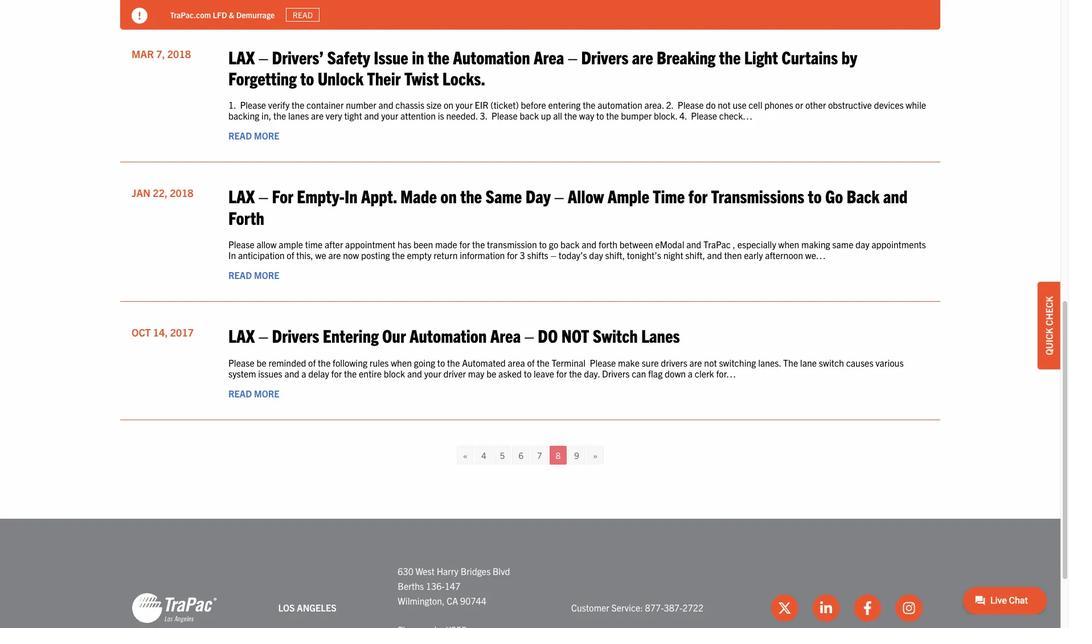 Task type: describe. For each thing, give the bounding box(es) containing it.
7
[[537, 450, 542, 461]]

5
[[500, 450, 505, 461]]

read more for lax – drivers' safety issue in the automation area – drivers are breaking the light curtains by forgetting to unlock their twist locks.
[[228, 130, 279, 141]]

check…
[[719, 110, 753, 121]]

is
[[438, 110, 444, 121]]

drivers inside lax – drivers' safety issue in the automation area – drivers are breaking the light curtains by forgetting to unlock their twist locks.
[[581, 45, 629, 68]]

blvd
[[493, 566, 510, 577]]

forth
[[228, 206, 264, 228]]

needed.
[[446, 110, 478, 121]]

are inside please be reminded of the following rules when going to the automated area of the terminal  please make sure drivers are not switching lanes. the lane switch causes various system issues and a delay for the entire block and your driver may be asked to leave for the day. drivers can flag down a clerk for…
[[690, 357, 702, 368]]

entering
[[548, 99, 581, 110]]

to left the leave
[[524, 368, 532, 379]]

can
[[632, 368, 646, 379]]

making
[[802, 239, 830, 250]]

the left the following
[[318, 357, 331, 368]]

2 a from the left
[[688, 368, 693, 379]]

2 shift, from the left
[[685, 250, 705, 261]]

lax  – for empty-in appt. made on the same day – allow ample time for transmissions to go back and forth
[[228, 185, 908, 228]]

2018 for lax  – for empty-in appt. made on the same day – allow ample time for transmissions to go back and forth
[[170, 187, 193, 200]]

back inside please allow ample time after appointment has been made for the transmission to go back and forth between emodal and trapac , especially when making same day appointments in anticipation of this, we are now posting the empty return information for 3 shifts – today's day shift, tonight's night shift, and then early afternoon we…
[[561, 239, 580, 250]]

read more for lax – drivers entering our automation area – do not switch lanes
[[228, 388, 279, 399]]

lanes
[[288, 110, 309, 121]]

switching
[[719, 357, 756, 368]]

obstructive
[[828, 99, 872, 110]]

»
[[593, 450, 598, 461]]

day
[[526, 185, 551, 207]]

read more link for lax  – for empty-in appt. made on the same day – allow ample time for transmissions to go back and forth
[[228, 270, 279, 281]]

the right in
[[428, 45, 449, 68]]

1.  please verify the container number and chassis size on your eir (ticket) before entering the automation area. 2.  please do not use cell phones or other obstructive devices while backing in, the lanes are very tight and your attention is needed. 3.  please back up all the way to the bumper block. 4.  please check…
[[228, 99, 926, 121]]

lax – drivers entering our automation area – do not switch lanes article
[[120, 314, 941, 421]]

transmissions
[[711, 185, 805, 207]]

tonight's
[[627, 250, 661, 261]]

0 horizontal spatial day
[[589, 250, 603, 261]]

«
[[463, 450, 468, 461]]

please allow ample time after appointment has been made for the transmission to go back and forth between emodal and trapac , especially when making same day appointments in anticipation of this, we are now posting the empty return information for 3 shifts – today's day shift, tonight's night shift, and then early afternoon we…
[[228, 239, 926, 261]]

2722
[[683, 602, 704, 614]]

curtains
[[782, 45, 838, 68]]

before
[[521, 99, 546, 110]]

mar 7, 2018
[[132, 47, 191, 60]]

early
[[744, 250, 763, 261]]

the inside lax  – for empty-in appt. made on the same day – allow ample time for transmissions to go back and forth
[[460, 185, 482, 207]]

berths
[[398, 581, 424, 592]]

2018 for lax – drivers' safety issue in the automation area – drivers are breaking the light curtains by forgetting to unlock their twist locks.
[[167, 47, 191, 60]]

back
[[847, 185, 880, 207]]

jan
[[132, 187, 151, 200]]

please for lax – drivers entering our automation area – do not switch lanes
[[228, 357, 255, 368]]

7,
[[156, 47, 165, 60]]

and left chassis
[[379, 99, 393, 110]]

when inside please be reminded of the following rules when going to the automated area of the terminal  please make sure drivers are not switching lanes. the lane switch causes various system issues and a delay for the entire block and your driver may be asked to leave for the day. drivers can flag down a clerk for…
[[391, 357, 412, 368]]

for right made
[[459, 239, 470, 250]]

lfd
[[213, 9, 227, 20]]

while
[[906, 99, 926, 110]]

0 horizontal spatial your
[[381, 110, 398, 121]]

9
[[574, 450, 579, 461]]

and right tight
[[364, 110, 379, 121]]

flag
[[648, 368, 663, 379]]

lax – drivers entering our automation area – do not switch lanes
[[228, 324, 680, 347]]

issue
[[374, 45, 408, 68]]

now
[[343, 250, 359, 261]]

switch
[[593, 324, 638, 347]]

and left 'then'
[[707, 250, 722, 261]]

other
[[806, 99, 826, 110]]

twist
[[404, 66, 439, 89]]

go
[[825, 185, 843, 207]]

your inside please be reminded of the following rules when going to the automated area of the terminal  please make sure drivers are not switching lanes. the lane switch causes various system issues and a delay for the entire block and your driver may be asked to leave for the day. drivers can flag down a clerk for…
[[424, 368, 441, 379]]

posting
[[361, 250, 390, 261]]

147
[[445, 581, 461, 592]]

jan 22, 2018
[[132, 187, 193, 200]]

our
[[382, 324, 406, 347]]

– inside please allow ample time after appointment has been made for the transmission to go back and forth between emodal and trapac , especially when making same day appointments in anticipation of this, we are now posting the empty return information for 3 shifts – today's day shift, tonight's night shift, and then early afternoon we…
[[551, 250, 557, 261]]

877-
[[645, 602, 664, 614]]

very
[[326, 110, 342, 121]]

allow
[[257, 239, 277, 250]]

made
[[401, 185, 437, 207]]

for right the leave
[[556, 368, 567, 379]]

and right issues
[[285, 368, 299, 379]]

causes
[[846, 357, 874, 368]]

eir
[[475, 99, 489, 110]]

and right "block"
[[407, 368, 422, 379]]

system
[[228, 368, 256, 379]]

especially
[[738, 239, 776, 250]]

3.
[[480, 110, 487, 121]]

check
[[1044, 296, 1055, 326]]

reminded
[[269, 357, 306, 368]]

to inside lax  – for empty-in appt. made on the same day – allow ample time for transmissions to go back and forth
[[808, 185, 822, 207]]

– up issues
[[258, 324, 268, 347]]

the left bumper
[[606, 110, 619, 121]]

demurrage
[[237, 9, 275, 20]]

quick check link
[[1038, 282, 1061, 369]]

0 horizontal spatial be
[[257, 357, 266, 368]]

1 shift, from the left
[[605, 250, 625, 261]]

delay
[[308, 368, 329, 379]]

way
[[579, 110, 594, 121]]

ample
[[279, 239, 303, 250]]

entire
[[359, 368, 382, 379]]

more for lax – drivers' safety issue in the automation area – drivers are breaking the light curtains by forgetting to unlock their twist locks.
[[254, 130, 279, 141]]

block.
[[654, 110, 678, 121]]

read more link for lax – drivers entering our automation area – do not switch lanes
[[228, 388, 279, 399]]

6 link
[[512, 446, 530, 465]]

– up entering
[[568, 45, 578, 68]]

breaking
[[657, 45, 716, 68]]

the left light
[[719, 45, 741, 68]]

backing
[[228, 110, 259, 121]]

8
[[556, 450, 561, 461]]

leave
[[534, 368, 554, 379]]

area.
[[645, 99, 664, 110]]

are inside lax – drivers' safety issue in the automation area – drivers are breaking the light curtains by forgetting to unlock their twist locks.
[[632, 45, 653, 68]]

136-
[[426, 581, 445, 592]]

quick check
[[1044, 296, 1055, 355]]

solid image
[[132, 8, 148, 24]]

of inside please allow ample time after appointment has been made for the transmission to go back and forth between emodal and trapac , especially when making same day appointments in anticipation of this, we are now posting the empty return information for 3 shifts – today's day shift, tonight's night shift, and then early afternoon we…
[[287, 250, 294, 261]]

tight
[[344, 110, 362, 121]]

on inside lax  – for empty-in appt. made on the same day – allow ample time for transmissions to go back and forth
[[440, 185, 457, 207]]

lax – drivers' safety issue in the automation area – drivers are breaking the light curtains by forgetting to unlock their twist locks. article
[[120, 34, 941, 163]]

on inside the 1.  please verify the container number and chassis size on your eir (ticket) before entering the automation area. 2.  please do not use cell phones or other obstructive devices while backing in, the lanes are very tight and your attention is needed. 3.  please back up all the way to the bumper block. 4.  please check…
[[444, 99, 454, 110]]

up
[[541, 110, 551, 121]]

time
[[305, 239, 323, 250]]

automation inside lax – drivers' safety issue in the automation area – drivers are breaking the light curtains by forgetting to unlock their twist locks.
[[453, 45, 530, 68]]

day.
[[584, 368, 600, 379]]

their
[[367, 66, 401, 89]]

4.
[[680, 110, 687, 121]]

please for lax  – for empty-in appt. made on the same day – allow ample time for transmissions to go back and forth
[[228, 239, 255, 250]]

read up drivers'
[[293, 10, 313, 20]]

area inside lax – drivers' safety issue in the automation area – drivers are breaking the light curtains by forgetting to unlock their twist locks.
[[534, 45, 564, 68]]



Task type: vqa. For each thing, say whether or not it's contained in the screenshot.
owners
no



Task type: locate. For each thing, give the bounding box(es) containing it.
back right 'go'
[[561, 239, 580, 250]]

2 vertical spatial read more
[[228, 388, 279, 399]]

the left empty
[[392, 250, 405, 261]]

3 read more from the top
[[228, 388, 279, 399]]

14,
[[153, 326, 168, 339]]

day right today's
[[589, 250, 603, 261]]

0 vertical spatial read more
[[228, 130, 279, 141]]

read more for lax  – for empty-in appt. made on the same day – allow ample time for transmissions to go back and forth
[[228, 270, 279, 281]]

90744
[[460, 595, 486, 607]]

read for for
[[228, 270, 252, 281]]

day right same
[[856, 239, 870, 250]]

a
[[302, 368, 306, 379], [688, 368, 693, 379]]

drivers up reminded
[[272, 324, 319, 347]]

read more down the anticipation at left top
[[228, 270, 279, 281]]

ca
[[447, 595, 458, 607]]

bridges
[[461, 566, 491, 577]]

more inside lax – drivers' safety issue in the automation area – drivers are breaking the light curtains by forgetting to unlock their twist locks. article
[[254, 130, 279, 141]]

to right way at the top right of page
[[596, 110, 604, 121]]

of left this,
[[287, 250, 294, 261]]

are right the drivers
[[690, 357, 702, 368]]

6
[[519, 450, 524, 461]]

3 more from the top
[[254, 388, 279, 399]]

area up before
[[534, 45, 564, 68]]

0 vertical spatial area
[[534, 45, 564, 68]]

for inside lax  – for empty-in appt. made on the same day – allow ample time for transmissions to go back and forth
[[689, 185, 708, 207]]

appointments
[[872, 239, 926, 250]]

read more link
[[228, 130, 279, 141], [228, 270, 279, 281], [228, 388, 279, 399]]

read more link down the anticipation at left top
[[228, 270, 279, 281]]

0 horizontal spatial of
[[287, 250, 294, 261]]

3 read more link from the top
[[228, 388, 279, 399]]

lax inside lax  – for empty-in appt. made on the same day – allow ample time for transmissions to go back and forth
[[228, 185, 255, 207]]

lax – drivers' safety issue in the automation area – drivers are breaking the light curtains by forgetting to unlock their twist locks.
[[228, 45, 857, 89]]

1 horizontal spatial your
[[424, 368, 441, 379]]

return
[[434, 250, 458, 261]]

asked
[[499, 368, 522, 379]]

footer
[[0, 519, 1061, 628]]

– right day
[[554, 185, 564, 207]]

to left go
[[808, 185, 822, 207]]

more for lax – drivers entering our automation area – do not switch lanes
[[254, 388, 279, 399]]

lanes
[[641, 324, 680, 347]]

appointment
[[345, 239, 395, 250]]

1 vertical spatial read more link
[[228, 270, 279, 281]]

or
[[795, 99, 803, 110]]

not left switching
[[704, 357, 717, 368]]

– left drivers'
[[258, 45, 268, 68]]

locks.
[[442, 66, 485, 89]]

read down system
[[228, 388, 252, 399]]

– left do
[[524, 324, 534, 347]]

attention
[[400, 110, 436, 121]]

the right entering
[[583, 99, 596, 110]]

been
[[414, 239, 433, 250]]

630 west harry bridges blvd berths 136-147 wilmington, ca 90744 customer service: 877-387-2722
[[398, 566, 704, 614]]

are right the we
[[328, 250, 341, 261]]

0 vertical spatial 2018
[[167, 47, 191, 60]]

to left 'go'
[[539, 239, 547, 250]]

1 vertical spatial not
[[704, 357, 717, 368]]

read more down backing at the top of page
[[228, 130, 279, 141]]

more for lax  – for empty-in appt. made on the same day – allow ample time for transmissions to go back and forth
[[254, 270, 279, 281]]

0 vertical spatial on
[[444, 99, 454, 110]]

2 vertical spatial more
[[254, 388, 279, 399]]

automation up eir
[[453, 45, 530, 68]]

automation inside article
[[410, 324, 487, 347]]

read more link inside lax  – for empty-in appt. made on the same day – allow ample time for transmissions to go back and forth article
[[228, 270, 279, 281]]

read down backing at the top of page
[[228, 130, 252, 141]]

trapac
[[703, 239, 731, 250]]

drivers up automation
[[581, 45, 629, 68]]

lax for lax – drivers entering our automation area – do not switch lanes
[[228, 324, 255, 347]]

lax for lax  – for empty-in appt. made on the same day – allow ample time for transmissions to go back and forth
[[228, 185, 255, 207]]

are
[[632, 45, 653, 68], [311, 110, 324, 121], [328, 250, 341, 261], [690, 357, 702, 368]]

1 a from the left
[[302, 368, 306, 379]]

1 vertical spatial drivers
[[272, 324, 319, 347]]

trapac.com lfd & demurrage
[[170, 9, 275, 20]]

5 link
[[494, 446, 511, 465]]

information
[[460, 250, 505, 261]]

drivers inside please be reminded of the following rules when going to the automated area of the terminal  please make sure drivers are not switching lanes. the lane switch causes various system issues and a delay for the entire block and your driver may be asked to leave for the day. drivers can flag down a clerk for…
[[602, 368, 630, 379]]

your left driver
[[424, 368, 441, 379]]

we…
[[805, 250, 826, 261]]

1 read more from the top
[[228, 130, 279, 141]]

1 horizontal spatial day
[[856, 239, 870, 250]]

read more down system
[[228, 388, 279, 399]]

0 horizontal spatial shift,
[[605, 250, 625, 261]]

rules
[[370, 357, 389, 368]]

–
[[258, 45, 268, 68], [568, 45, 578, 68], [258, 185, 268, 207], [554, 185, 564, 207], [551, 250, 557, 261], [258, 324, 268, 347], [524, 324, 534, 347]]

day
[[856, 239, 870, 250], [589, 250, 603, 261]]

to inside the 1.  please verify the container number and chassis size on your eir (ticket) before entering the automation area. 2.  please do not use cell phones or other obstructive devices while backing in, the lanes are very tight and your attention is needed. 3.  please back up all the way to the bumper block. 4.  please check…
[[596, 110, 604, 121]]

and inside lax  – for empty-in appt. made on the same day – allow ample time for transmissions to go back and forth
[[883, 185, 908, 207]]

do
[[706, 99, 716, 110]]

1 horizontal spatial shift,
[[685, 250, 705, 261]]

are left very
[[311, 110, 324, 121]]

mar
[[132, 47, 154, 60]]

1 vertical spatial on
[[440, 185, 457, 207]]

1 horizontal spatial when
[[778, 239, 799, 250]]

lax  – for empty-in appt. made on the same day – allow ample time for transmissions to go back and forth article
[[120, 174, 941, 302]]

time
[[653, 185, 685, 207]]

forgetting
[[228, 66, 297, 89]]

2 lax from the top
[[228, 185, 255, 207]]

and
[[379, 99, 393, 110], [364, 110, 379, 121], [883, 185, 908, 207], [582, 239, 597, 250], [687, 239, 701, 250], [707, 250, 722, 261], [285, 368, 299, 379], [407, 368, 422, 379]]

1 read more link from the top
[[228, 130, 279, 141]]

then
[[724, 250, 742, 261]]

2018 right 7,
[[167, 47, 191, 60]]

automation
[[453, 45, 530, 68], [410, 324, 487, 347]]

0 vertical spatial read more link
[[228, 130, 279, 141]]

automation
[[598, 99, 642, 110]]

1 horizontal spatial in
[[345, 185, 358, 207]]

unlock
[[318, 66, 364, 89]]

please be reminded of the following rules when going to the automated area of the terminal  please make sure drivers are not switching lanes. the lane switch causes various system issues and a delay for the entire block and your driver may be asked to leave for the day. drivers can flag down a clerk for…
[[228, 357, 904, 379]]

on
[[444, 99, 454, 110], [440, 185, 457, 207]]

switch
[[819, 357, 844, 368]]

read more link inside lax – drivers' safety issue in the automation area – drivers are breaking the light curtains by forgetting to unlock their twist locks. article
[[228, 130, 279, 141]]

for
[[272, 185, 293, 207]]

0 horizontal spatial in
[[228, 250, 236, 261]]

lax
[[228, 45, 255, 68], [228, 185, 255, 207], [228, 324, 255, 347]]

2018 inside lax  – for empty-in appt. made on the same day – allow ample time for transmissions to go back and forth article
[[170, 187, 193, 200]]

read more inside lax  – for empty-in appt. made on the same day – allow ample time for transmissions to go back and forth article
[[228, 270, 279, 281]]

article
[[120, 0, 941, 23]]

2 horizontal spatial your
[[456, 99, 473, 110]]

read down the anticipation at left top
[[228, 270, 252, 281]]

4 link
[[475, 446, 493, 465]]

2 more from the top
[[254, 270, 279, 281]]

in inside lax  – for empty-in appt. made on the same day – allow ample time for transmissions to go back and forth
[[345, 185, 358, 207]]

on right size
[[444, 99, 454, 110]]

2 vertical spatial drivers
[[602, 368, 630, 379]]

1 horizontal spatial back
[[561, 239, 580, 250]]

oct 14, 2017
[[132, 326, 194, 339]]

2 vertical spatial lax
[[228, 324, 255, 347]]

trapac.com
[[170, 9, 211, 20]]

please inside please allow ample time after appointment has been made for the transmission to go back and forth between emodal and trapac , especially when making same day appointments in anticipation of this, we are now posting the empty return information for 3 shifts – today's day shift, tonight's night shift, and then early afternoon we…
[[228, 239, 255, 250]]

9 link
[[568, 446, 586, 465]]

and left trapac
[[687, 239, 701, 250]]

your left attention
[[381, 110, 398, 121]]

0 horizontal spatial when
[[391, 357, 412, 368]]

the right all
[[564, 110, 577, 121]]

not inside the 1.  please verify the container number and chassis size on your eir (ticket) before entering the automation area. 2.  please do not use cell phones or other obstructive devices while backing in, the lanes are very tight and your attention is needed. 3.  please back up all the way to the bumper block. 4.  please check…
[[718, 99, 731, 110]]

0 horizontal spatial a
[[302, 368, 306, 379]]

lax inside "lax – drivers entering our automation area – do not switch lanes" article
[[228, 324, 255, 347]]

1 lax from the top
[[228, 45, 255, 68]]

when right rules at the bottom left
[[391, 357, 412, 368]]

area up area
[[490, 324, 521, 347]]

read more inside lax – drivers' safety issue in the automation area – drivers are breaking the light curtains by forgetting to unlock their twist locks. article
[[228, 130, 279, 141]]

2018 inside lax – drivers' safety issue in the automation area – drivers are breaking the light curtains by forgetting to unlock their twist locks. article
[[167, 47, 191, 60]]

shift, right night
[[685, 250, 705, 261]]

following
[[333, 357, 368, 368]]

back left up
[[520, 110, 539, 121]]

read inside lax  – for empty-in appt. made on the same day – allow ample time for transmissions to go back and forth article
[[228, 270, 252, 281]]

area
[[534, 45, 564, 68], [490, 324, 521, 347]]

number
[[346, 99, 376, 110]]

0 vertical spatial back
[[520, 110, 539, 121]]

read more inside "lax – drivers entering our automation area – do not switch lanes" article
[[228, 388, 279, 399]]

please left issues
[[228, 357, 255, 368]]

anticipation
[[238, 250, 285, 261]]

more down the anticipation at left top
[[254, 270, 279, 281]]

not right do
[[718, 99, 731, 110]]

2 read more from the top
[[228, 270, 279, 281]]

0 vertical spatial in
[[345, 185, 358, 207]]

drivers left can
[[602, 368, 630, 379]]

1 vertical spatial when
[[391, 357, 412, 368]]

of right reminded
[[308, 357, 316, 368]]

all
[[553, 110, 562, 121]]

to up container
[[300, 66, 314, 89]]

3 lax from the top
[[228, 324, 255, 347]]

your left eir
[[456, 99, 473, 110]]

lax down &
[[228, 45, 255, 68]]

0 vertical spatial more
[[254, 130, 279, 141]]

service:
[[612, 602, 643, 614]]

area inside article
[[490, 324, 521, 347]]

los angeles image
[[132, 593, 217, 625]]

for
[[689, 185, 708, 207], [459, 239, 470, 250], [507, 250, 518, 261], [331, 368, 342, 379], [556, 368, 567, 379]]

not inside please be reminded of the following rules when going to the automated area of the terminal  please make sure drivers are not switching lanes. the lane switch causes various system issues and a delay for the entire block and your driver may be asked to leave for the day. drivers can flag down a clerk for…
[[704, 357, 717, 368]]

lane
[[800, 357, 817, 368]]

2 horizontal spatial of
[[527, 357, 535, 368]]

read more link down backing at the top of page
[[228, 130, 279, 141]]

0 vertical spatial not
[[718, 99, 731, 110]]

0 horizontal spatial area
[[490, 324, 521, 347]]

drivers
[[581, 45, 629, 68], [272, 324, 319, 347], [602, 368, 630, 379]]

more inside "lax – drivers entering our automation area – do not switch lanes" article
[[254, 388, 279, 399]]

for left 3
[[507, 250, 518, 261]]

0 vertical spatial drivers
[[581, 45, 629, 68]]

shift,
[[605, 250, 625, 261], [685, 250, 705, 261]]

and right back
[[883, 185, 908, 207]]

make
[[618, 357, 640, 368]]

read more link down system
[[228, 388, 279, 399]]

read more link for lax – drivers' safety issue in the automation area – drivers are breaking the light curtains by forgetting to unlock their twist locks.
[[228, 130, 279, 141]]

back inside the 1.  please verify the container number and chassis size on your eir (ticket) before entering the automation area. 2.  please do not use cell phones or other obstructive devices while backing in, the lanes are very tight and your attention is needed. 3.  please back up all the way to the bumper block. 4.  please check…
[[520, 110, 539, 121]]

chassis
[[396, 99, 424, 110]]

of right area
[[527, 357, 535, 368]]

empty
[[407, 250, 432, 261]]

shift, left tonight's
[[605, 250, 625, 261]]

lax left for
[[228, 185, 255, 207]]

not for are
[[718, 99, 731, 110]]

1 vertical spatial back
[[561, 239, 580, 250]]

empty-
[[297, 185, 345, 207]]

to
[[300, 66, 314, 89], [596, 110, 604, 121], [808, 185, 822, 207], [539, 239, 547, 250], [437, 357, 445, 368], [524, 368, 532, 379]]

lax for lax – drivers' safety issue in the automation area – drivers are breaking the light curtains by forgetting to unlock their twist locks.
[[228, 45, 255, 68]]

in left appt.
[[345, 185, 358, 207]]

read
[[293, 10, 313, 20], [228, 130, 252, 141], [228, 270, 252, 281], [228, 388, 252, 399]]

2 read more link from the top
[[228, 270, 279, 281]]

0 vertical spatial lax
[[228, 45, 255, 68]]

for right delay
[[331, 368, 342, 379]]

0 horizontal spatial not
[[704, 357, 717, 368]]

be right system
[[257, 357, 266, 368]]

are left breaking
[[632, 45, 653, 68]]

1 horizontal spatial be
[[487, 368, 496, 379]]

the right made
[[472, 239, 485, 250]]

by
[[842, 45, 857, 68]]

lax up system
[[228, 324, 255, 347]]

a left delay
[[302, 368, 306, 379]]

0 vertical spatial when
[[778, 239, 799, 250]]

for right time
[[689, 185, 708, 207]]

to right going
[[437, 357, 445, 368]]

in
[[412, 45, 424, 68]]

in left the anticipation at left top
[[228, 250, 236, 261]]

1 horizontal spatial of
[[308, 357, 316, 368]]

0 vertical spatial automation
[[453, 45, 530, 68]]

2018 right 22,
[[170, 187, 193, 200]]

1 vertical spatial automation
[[410, 324, 487, 347]]

are inside the 1.  please verify the container number and chassis size on your eir (ticket) before entering the automation area. 2.  please do not use cell phones or other obstructive devices while backing in, the lanes are very tight and your attention is needed. 3.  please back up all the way to the bumper block. 4.  please check…
[[311, 110, 324, 121]]

1 vertical spatial area
[[490, 324, 521, 347]]

in inside please allow ample time after appointment has been made for the transmission to go back and forth between emodal and trapac , especially when making same day appointments in anticipation of this, we are now posting the empty return information for 3 shifts – today's day shift, tonight's night shift, and then early afternoon we…
[[228, 250, 236, 261]]

transmission
[[487, 239, 537, 250]]

please left make
[[590, 357, 616, 368]]

the left same
[[460, 185, 482, 207]]

automation up going
[[410, 324, 487, 347]]

to inside lax – drivers' safety issue in the automation area – drivers are breaking the light curtains by forgetting to unlock their twist locks.
[[300, 66, 314, 89]]

to inside please allow ample time after appointment has been made for the transmission to go back and forth between emodal and trapac , especially when making same day appointments in anticipation of this, we are now posting the empty return information for 3 shifts – today's day shift, tonight's night shift, and then early afternoon we…
[[539, 239, 547, 250]]

1 vertical spatial more
[[254, 270, 279, 281]]

please left allow
[[228, 239, 255, 250]]

the
[[783, 357, 798, 368]]

not for lanes
[[704, 357, 717, 368]]

in
[[345, 185, 358, 207], [228, 250, 236, 261]]

be right may
[[487, 368, 496, 379]]

when left the making
[[778, 239, 799, 250]]

on right made
[[440, 185, 457, 207]]

the right area
[[537, 357, 550, 368]]

1 horizontal spatial a
[[688, 368, 693, 379]]

1 vertical spatial read more
[[228, 270, 279, 281]]

a left clerk
[[688, 368, 693, 379]]

the left entire
[[344, 368, 357, 379]]

do
[[538, 324, 558, 347]]

1 vertical spatial lax
[[228, 185, 255, 207]]

1 horizontal spatial area
[[534, 45, 564, 68]]

and left forth
[[582, 239, 597, 250]]

safety
[[327, 45, 370, 68]]

drivers
[[661, 357, 688, 368]]

more down issues
[[254, 388, 279, 399]]

customer
[[571, 602, 609, 614]]

for…
[[716, 368, 736, 379]]

more down in, the
[[254, 130, 279, 141]]

read for drivers
[[228, 388, 252, 399]]

1 vertical spatial 2018
[[170, 187, 193, 200]]

– left for
[[258, 185, 268, 207]]

read for drivers'
[[228, 130, 252, 141]]

read inside lax – drivers' safety issue in the automation area – drivers are breaking the light curtains by forgetting to unlock their twist locks. article
[[228, 130, 252, 141]]

lax inside lax – drivers' safety issue in the automation area – drivers are breaking the light curtains by forgetting to unlock their twist locks.
[[228, 45, 255, 68]]

8 link
[[550, 446, 567, 465]]

1 vertical spatial in
[[228, 250, 236, 261]]

(ticket)
[[491, 99, 519, 110]]

when inside please allow ample time after appointment has been made for the transmission to go back and forth between emodal and trapac , especially when making same day appointments in anticipation of this, we are now posting the empty return information for 3 shifts – today's day shift, tonight's night shift, and then early afternoon we…
[[778, 239, 799, 250]]

use
[[733, 99, 747, 110]]

– right shifts
[[551, 250, 557, 261]]

angeles
[[297, 602, 337, 614]]

2 vertical spatial read more link
[[228, 388, 279, 399]]

1 horizontal spatial not
[[718, 99, 731, 110]]

footer containing 630 west harry bridges blvd
[[0, 519, 1061, 628]]

the left day.
[[569, 368, 582, 379]]

1 more from the top
[[254, 130, 279, 141]]

0 horizontal spatial back
[[520, 110, 539, 121]]

more inside lax  – for empty-in appt. made on the same day – allow ample time for transmissions to go back and forth article
[[254, 270, 279, 281]]

we
[[315, 250, 326, 261]]

read more link inside "lax – drivers entering our automation area – do not switch lanes" article
[[228, 388, 279, 399]]

read inside "lax – drivers entering our automation area – do not switch lanes" article
[[228, 388, 252, 399]]

the right verify
[[292, 99, 304, 110]]

down
[[665, 368, 686, 379]]

&
[[229, 9, 235, 20]]

are inside please allow ample time after appointment has been made for the transmission to go back and forth between emodal and trapac , especially when making same day appointments in anticipation of this, we are now posting the empty return information for 3 shifts – today's day shift, tonight's night shift, and then early afternoon we…
[[328, 250, 341, 261]]

light
[[744, 45, 778, 68]]

container
[[307, 99, 344, 110]]



